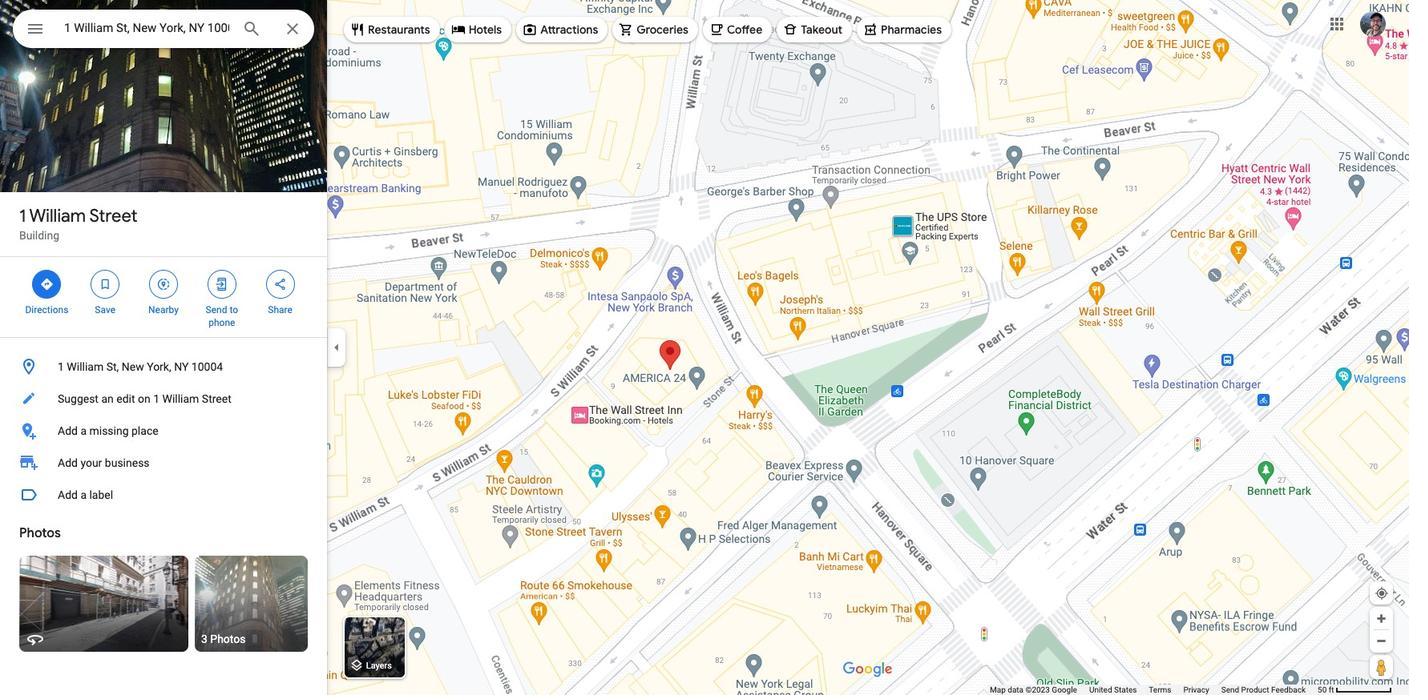 Task type: describe. For each thing, give the bounding box(es) containing it.
3
[[201, 633, 208, 646]]

united
[[1090, 686, 1113, 695]]

map
[[990, 686, 1006, 695]]

add your business
[[58, 457, 150, 470]]

add a missing place button
[[0, 415, 327, 447]]


[[40, 276, 54, 293]]

50 ft button
[[1318, 686, 1393, 695]]

nearby
[[148, 305, 179, 316]]

show street view coverage image
[[1370, 656, 1394, 680]]

50
[[1318, 686, 1327, 695]]

pharmacies button
[[857, 10, 952, 49]]

3 photos button
[[195, 556, 308, 653]]

collapse side panel image
[[328, 339, 346, 357]]

google
[[1052, 686, 1078, 695]]

hotels button
[[445, 10, 512, 49]]

1 william st, new york, ny 10004
[[58, 361, 223, 374]]

united states
[[1090, 686, 1137, 695]]

coffee button
[[703, 10, 772, 49]]

building
[[19, 229, 59, 242]]

show your location image
[[1375, 587, 1390, 601]]

add a label
[[58, 489, 113, 502]]

send to phone
[[206, 305, 238, 329]]

business
[[105, 457, 150, 470]]

restaurants
[[368, 22, 430, 37]]

send for send to phone
[[206, 305, 227, 316]]

1 william street building
[[19, 205, 138, 242]]

0 vertical spatial photos
[[19, 526, 61, 542]]

google account: cj baylor  
(christian.baylor@adept.ai) image
[[1361, 11, 1386, 37]]

zoom out image
[[1376, 636, 1388, 648]]

on
[[138, 393, 150, 406]]

directions
[[25, 305, 68, 316]]

an
[[101, 393, 114, 406]]

data
[[1008, 686, 1024, 695]]

ny
[[174, 361, 189, 374]]

suggest
[[58, 393, 99, 406]]

product
[[1242, 686, 1270, 695]]

united states button
[[1090, 686, 1137, 696]]

hotels
[[469, 22, 502, 37]]

new
[[122, 361, 144, 374]]

groceries
[[637, 22, 689, 37]]

missing
[[89, 425, 129, 438]]


[[26, 18, 45, 40]]


[[98, 276, 112, 293]]

add a label button
[[0, 479, 327, 512]]

 button
[[13, 10, 58, 51]]

takeout
[[801, 22, 843, 37]]


[[273, 276, 288, 293]]

st,
[[106, 361, 119, 374]]


[[215, 276, 229, 293]]

1 William St, New York, NY 10004 field
[[13, 10, 314, 48]]



Task type: locate. For each thing, give the bounding box(es) containing it.
william for st,
[[67, 361, 104, 374]]

0 vertical spatial william
[[29, 205, 86, 228]]

None field
[[64, 18, 229, 38]]

google maps element
[[0, 0, 1410, 696]]

footer inside google maps element
[[990, 686, 1318, 696]]

1 for st,
[[58, 361, 64, 374]]

1 inside 'button'
[[58, 361, 64, 374]]

photos inside button
[[210, 633, 246, 646]]

states
[[1114, 686, 1137, 695]]

street down 10004
[[202, 393, 232, 406]]

william
[[29, 205, 86, 228], [67, 361, 104, 374], [162, 393, 199, 406]]

2 vertical spatial 1
[[153, 393, 160, 406]]

william inside 'button'
[[67, 361, 104, 374]]

send left product
[[1222, 686, 1240, 695]]

privacy button
[[1184, 686, 1210, 696]]

layers
[[366, 662, 392, 672]]

terms
[[1149, 686, 1172, 695]]

1 vertical spatial add
[[58, 457, 78, 470]]

feedback
[[1272, 686, 1306, 695]]

a for label
[[80, 489, 87, 502]]

attractions
[[541, 22, 598, 37]]

a
[[80, 425, 87, 438], [80, 489, 87, 502]]

1 horizontal spatial 1
[[58, 361, 64, 374]]

send inside send to phone
[[206, 305, 227, 316]]

2 vertical spatial william
[[162, 393, 199, 406]]

1
[[19, 205, 26, 228], [58, 361, 64, 374], [153, 393, 160, 406]]

send product feedback button
[[1222, 686, 1306, 696]]

3 photos
[[201, 633, 246, 646]]

1 inside "1 william street building"
[[19, 205, 26, 228]]

0 horizontal spatial street
[[89, 205, 138, 228]]

send up phone
[[206, 305, 227, 316]]

street
[[89, 205, 138, 228], [202, 393, 232, 406]]

0 horizontal spatial send
[[206, 305, 227, 316]]

add down suggest
[[58, 425, 78, 438]]

a for missing
[[80, 425, 87, 438]]

place
[[132, 425, 158, 438]]


[[156, 276, 171, 293]]

2 a from the top
[[80, 489, 87, 502]]

a left missing
[[80, 425, 87, 438]]

send product feedback
[[1222, 686, 1306, 695]]

street inside "1 william street building"
[[89, 205, 138, 228]]

1 a from the top
[[80, 425, 87, 438]]

your
[[80, 457, 102, 470]]

add a missing place
[[58, 425, 158, 438]]

footer containing map data ©2023 google
[[990, 686, 1318, 696]]

william left the st,
[[67, 361, 104, 374]]

send
[[206, 305, 227, 316], [1222, 686, 1240, 695]]

to
[[230, 305, 238, 316]]

0 vertical spatial add
[[58, 425, 78, 438]]

william inside "1 william street building"
[[29, 205, 86, 228]]

add for add a missing place
[[58, 425, 78, 438]]

footer
[[990, 686, 1318, 696]]

1 vertical spatial a
[[80, 489, 87, 502]]

coffee
[[727, 22, 763, 37]]

1 up building
[[19, 205, 26, 228]]

1 horizontal spatial photos
[[210, 633, 246, 646]]

label
[[89, 489, 113, 502]]

1 for street
[[19, 205, 26, 228]]

0 horizontal spatial 1
[[19, 205, 26, 228]]

add for add a label
[[58, 489, 78, 502]]

1 vertical spatial street
[[202, 393, 232, 406]]

ft
[[1329, 686, 1335, 695]]

actions for 1 william street region
[[0, 257, 327, 338]]

2 add from the top
[[58, 457, 78, 470]]

1 vertical spatial send
[[1222, 686, 1240, 695]]

phone
[[209, 318, 235, 329]]

0 horizontal spatial photos
[[19, 526, 61, 542]]

0 vertical spatial 1
[[19, 205, 26, 228]]

2 horizontal spatial 1
[[153, 393, 160, 406]]

add left "label"
[[58, 489, 78, 502]]

photos
[[19, 526, 61, 542], [210, 633, 246, 646]]

street up the 
[[89, 205, 138, 228]]

save
[[95, 305, 115, 316]]

3 add from the top
[[58, 489, 78, 502]]

street inside button
[[202, 393, 232, 406]]

photos right 3
[[210, 633, 246, 646]]

0 vertical spatial street
[[89, 205, 138, 228]]

1 up suggest
[[58, 361, 64, 374]]

10004
[[191, 361, 223, 374]]

suggest an edit on 1 william street
[[58, 393, 232, 406]]

1 horizontal spatial street
[[202, 393, 232, 406]]

 search field
[[13, 10, 314, 51]]

privacy
[[1184, 686, 1210, 695]]

1 vertical spatial photos
[[210, 633, 246, 646]]

groceries button
[[613, 10, 698, 49]]

©2023
[[1026, 686, 1050, 695]]

send for send product feedback
[[1222, 686, 1240, 695]]

terms button
[[1149, 686, 1172, 696]]

william for street
[[29, 205, 86, 228]]

add for add your business
[[58, 457, 78, 470]]

1 horizontal spatial send
[[1222, 686, 1240, 695]]

50 ft
[[1318, 686, 1335, 695]]

0 vertical spatial send
[[206, 305, 227, 316]]

takeout button
[[777, 10, 852, 49]]

restaurants button
[[344, 10, 440, 49]]

map data ©2023 google
[[990, 686, 1078, 695]]

a left "label"
[[80, 489, 87, 502]]

edit
[[116, 393, 135, 406]]

suggest an edit on 1 william street button
[[0, 383, 327, 415]]

zoom in image
[[1376, 613, 1388, 625]]

attractions button
[[516, 10, 608, 49]]

william down ny
[[162, 393, 199, 406]]

william up building
[[29, 205, 86, 228]]

1 william street main content
[[0, 0, 327, 696]]

add left your
[[58, 457, 78, 470]]

photos down add a label
[[19, 526, 61, 542]]

send inside "button"
[[1222, 686, 1240, 695]]

add
[[58, 425, 78, 438], [58, 457, 78, 470], [58, 489, 78, 502]]

york,
[[147, 361, 171, 374]]

1 right on
[[153, 393, 160, 406]]

1 add from the top
[[58, 425, 78, 438]]

add your business link
[[0, 447, 327, 479]]

william inside button
[[162, 393, 199, 406]]

none field inside 1 william st, new york, ny 10004 field
[[64, 18, 229, 38]]

2 vertical spatial add
[[58, 489, 78, 502]]

1 vertical spatial 1
[[58, 361, 64, 374]]

pharmacies
[[881, 22, 942, 37]]

1 inside button
[[153, 393, 160, 406]]

1 william st, new york, ny 10004 button
[[0, 351, 327, 383]]

0 vertical spatial a
[[80, 425, 87, 438]]

1 vertical spatial william
[[67, 361, 104, 374]]

share
[[268, 305, 293, 316]]



Task type: vqa. For each thing, say whether or not it's contained in the screenshot.
Restaurants
yes



